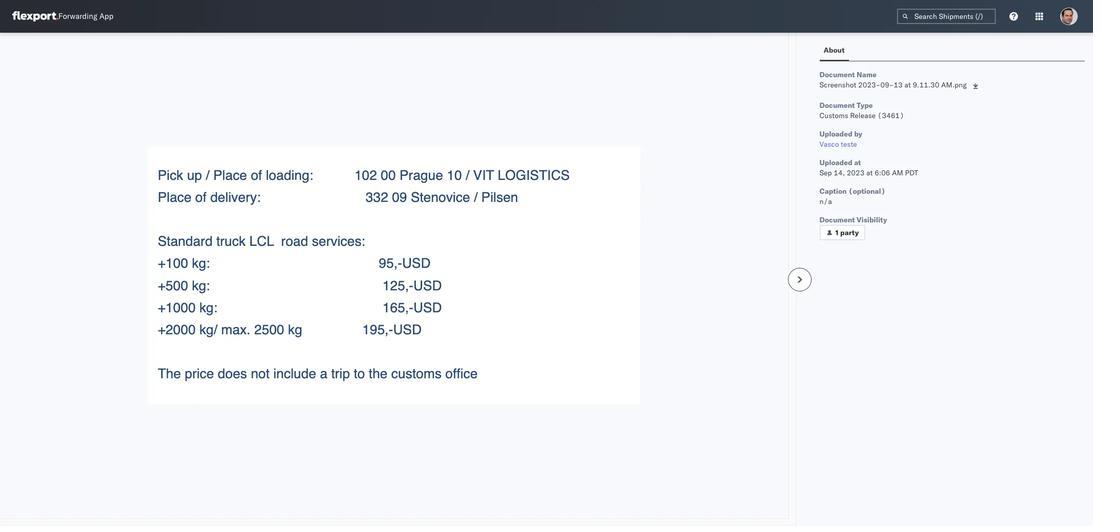 Task type: locate. For each thing, give the bounding box(es) containing it.
at up 2023
[[855, 158, 861, 167]]

party
[[841, 228, 859, 238]]

caption (optional) n/a
[[820, 187, 886, 206]]

2 uploaded from the top
[[820, 158, 853, 167]]

0 horizontal spatial at
[[855, 158, 861, 167]]

forwarding app link
[[12, 11, 113, 21]]

document up 1
[[820, 216, 855, 225]]

document inside document type customs release (3461)
[[820, 101, 855, 110]]

2 document from the top
[[820, 101, 855, 110]]

09-
[[881, 80, 894, 90]]

app
[[99, 12, 113, 21]]

3 document from the top
[[820, 216, 855, 225]]

at
[[905, 80, 911, 90], [855, 158, 861, 167], [867, 168, 873, 178]]

uploaded inside uploaded by vasco teste
[[820, 130, 853, 139]]

at left 6:06 on the top of the page
[[867, 168, 873, 178]]

2 horizontal spatial at
[[905, 80, 911, 90]]

uploaded at sep 14, 2023 at 6:06 am pdt
[[820, 158, 919, 178]]

document up screenshot at the top of page
[[820, 70, 855, 79]]

13
[[894, 80, 903, 90]]

Search Shipments (/) text field
[[898, 9, 996, 24]]

name
[[857, 70, 877, 79]]

uploaded for vasco
[[820, 130, 853, 139]]

1 horizontal spatial at
[[867, 168, 873, 178]]

2023
[[847, 168, 865, 178]]

0 vertical spatial uploaded
[[820, 130, 853, 139]]

2023-
[[859, 80, 881, 90]]

(3461)
[[878, 111, 905, 120]]

1 vertical spatial uploaded
[[820, 158, 853, 167]]

forwarding
[[58, 12, 97, 21]]

at right 13
[[905, 80, 911, 90]]

forwarding app
[[58, 12, 113, 21]]

1
[[836, 228, 839, 238]]

2 vertical spatial at
[[867, 168, 873, 178]]

about
[[824, 46, 845, 55]]

9.11.30
[[913, 80, 940, 90]]

0 vertical spatial document
[[820, 70, 855, 79]]

uploaded for sep
[[820, 158, 853, 167]]

uploaded up the 14,
[[820, 158, 853, 167]]

2 vertical spatial document
[[820, 216, 855, 225]]

document
[[820, 70, 855, 79], [820, 101, 855, 110], [820, 216, 855, 225]]

vasco
[[820, 140, 839, 149]]

1 party button
[[820, 225, 866, 241]]

uploaded
[[820, 130, 853, 139], [820, 158, 853, 167]]

release
[[851, 111, 876, 120]]

customs
[[820, 111, 849, 120]]

about button
[[820, 41, 849, 61]]

document up "customs"
[[820, 101, 855, 110]]

customs release (3461) image
[[148, 147, 641, 405]]

1 document from the top
[[820, 70, 855, 79]]

uploaded up 'vasco'
[[820, 130, 853, 139]]

visibility
[[857, 216, 887, 225]]

1 party
[[836, 228, 859, 238]]

flexport. image
[[12, 11, 58, 21]]

uploaded inside uploaded at sep 14, 2023 at 6:06 am pdt
[[820, 158, 853, 167]]

1 vertical spatial document
[[820, 101, 855, 110]]

1 uploaded from the top
[[820, 130, 853, 139]]

caption
[[820, 187, 847, 196]]



Task type: describe. For each thing, give the bounding box(es) containing it.
document for document type customs release (3461)
[[820, 101, 855, 110]]

document for document visibility
[[820, 216, 855, 225]]

teste
[[841, 140, 857, 149]]

document for document name
[[820, 70, 855, 79]]

am.png
[[942, 80, 967, 90]]

am
[[892, 168, 904, 178]]

document visibility
[[820, 216, 887, 225]]

by
[[855, 130, 863, 139]]

sep
[[820, 168, 832, 178]]

0 vertical spatial at
[[905, 80, 911, 90]]

6:06
[[875, 168, 891, 178]]

type
[[857, 101, 873, 110]]

pdt
[[905, 168, 919, 178]]

screenshot 2023-09-13 at 9.11.30 am.png
[[820, 80, 967, 90]]

14,
[[834, 168, 845, 178]]

uploaded by vasco teste
[[820, 130, 863, 149]]

1 vertical spatial at
[[855, 158, 861, 167]]

n/a
[[820, 197, 832, 206]]

document name
[[820, 70, 877, 79]]

screenshot
[[820, 80, 857, 90]]

document type customs release (3461)
[[820, 101, 905, 120]]

(optional)
[[849, 187, 886, 196]]



Task type: vqa. For each thing, say whether or not it's contained in the screenshot.
'Resize Handle' Column Header associated with Flex ID
no



